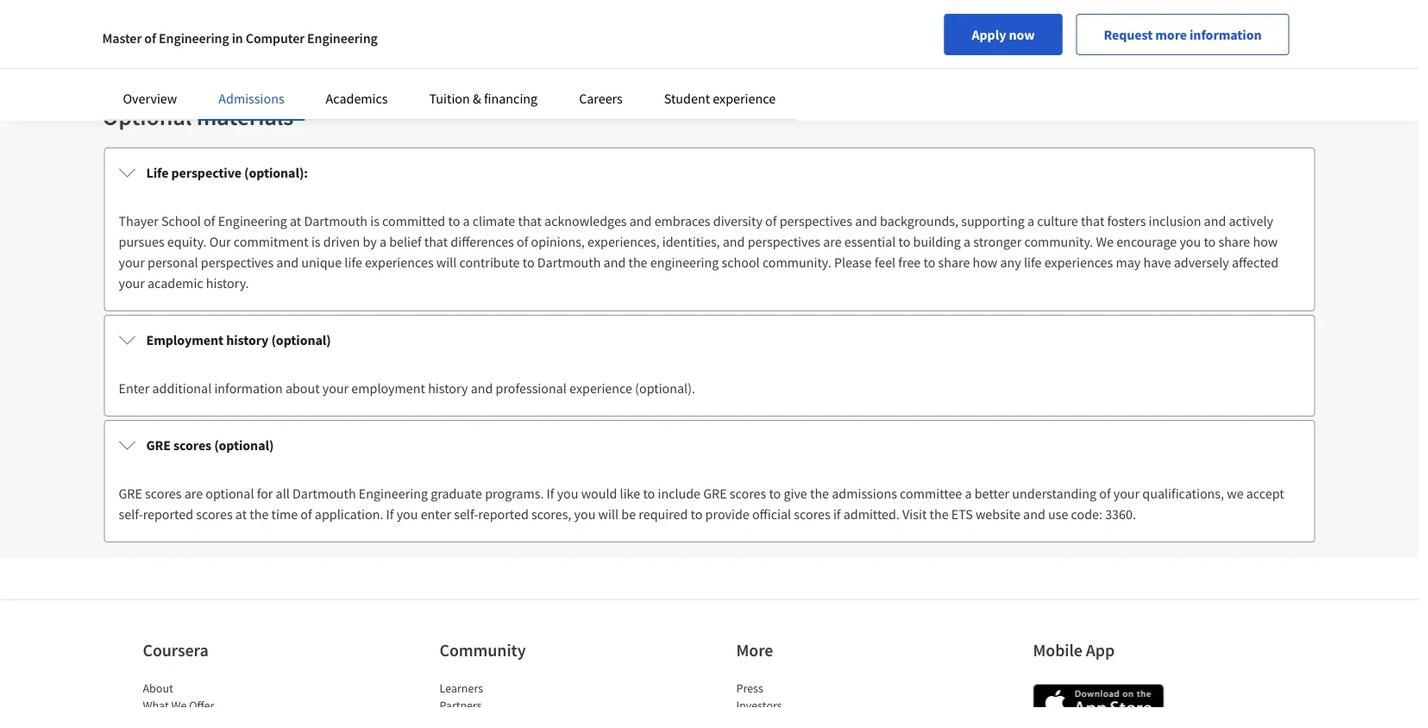 Task type: vqa. For each thing, say whether or not it's contained in the screenshot.
me. on the left
no



Task type: locate. For each thing, give the bounding box(es) containing it.
community. left please on the right of page
[[763, 254, 832, 271]]

2 vertical spatial if
[[386, 506, 394, 523]]

application.
[[315, 506, 384, 523]]

list item down "press" link
[[737, 697, 883, 709]]

perspectives up please on the right of page
[[780, 212, 853, 230]]

list item
[[143, 697, 290, 709], [440, 697, 586, 709], [737, 697, 883, 709]]

0 horizontal spatial gre
[[119, 485, 142, 502]]

1 vertical spatial must
[[489, 28, 515, 44]]

academic up provider,
[[391, 10, 440, 25]]

and left actively
[[1205, 212, 1227, 230]]

building
[[914, 233, 961, 250]]

submit
[[317, 10, 352, 25]]

(optional) for employment history (optional)
[[271, 331, 331, 349]]

1 vertical spatial experience
[[570, 380, 633, 397]]

scores down additional in the left of the page
[[174, 437, 212, 454]]

enter additional information about your employment history and professional experience (optional).
[[119, 380, 696, 397]]

for left "coursework"
[[499, 10, 513, 25]]

academic
[[391, 10, 440, 25], [148, 274, 203, 292]]

they up more
[[1162, 10, 1184, 25]]

at up the commitment
[[290, 212, 301, 230]]

0 vertical spatial experience
[[713, 90, 776, 107]]

0 vertical spatial is
[[370, 212, 380, 230]]

information down employment history (optional)
[[214, 380, 283, 397]]

if you are admitted, you will need to submit official academic transcripts for all your coursework and credentials. for international transcripts, wes evaluations can be used instead of official transcripts, but they must be sent directly to dartmouth engineering by the evaluation service provider, and they must include a copy of the official transcripts that were evaluated.
[[134, 10, 1292, 44]]

0 horizontal spatial information
[[214, 380, 283, 397]]

0 horizontal spatial history
[[226, 331, 269, 349]]

(optional) up the optional
[[214, 437, 274, 454]]

thayer
[[119, 212, 159, 230]]

gre inside gre scores (optional) dropdown button
[[146, 437, 171, 454]]

0 horizontal spatial how
[[973, 254, 998, 271]]

you down the would
[[574, 506, 596, 523]]

will up "computer"
[[256, 10, 274, 25]]

are up please on the right of page
[[824, 233, 842, 250]]

they right provider,
[[465, 28, 487, 44]]

1 horizontal spatial experience
[[713, 90, 776, 107]]

1 vertical spatial are
[[824, 233, 842, 250]]

1 vertical spatial by
[[363, 233, 377, 250]]

experience right student
[[713, 90, 776, 107]]

information down the sent
[[1190, 26, 1262, 43]]

will down differences at the top of the page
[[437, 254, 457, 271]]

0 horizontal spatial is
[[312, 233, 321, 250]]

0 vertical spatial history
[[226, 331, 269, 349]]

2 vertical spatial are
[[184, 485, 203, 502]]

dartmouth down the admitted,
[[147, 28, 203, 44]]

school
[[161, 212, 201, 230]]

to
[[304, 10, 314, 25], [134, 28, 145, 44], [448, 212, 460, 230], [899, 233, 911, 250], [1204, 233, 1216, 250], [523, 254, 535, 271], [924, 254, 936, 271], [643, 485, 655, 502], [769, 485, 781, 502], [691, 506, 703, 523]]

perspective
[[171, 164, 242, 181]]

0 horizontal spatial experiences
[[365, 254, 434, 271]]

include up required
[[658, 485, 701, 502]]

(optional):
[[244, 164, 308, 181]]

1 horizontal spatial are
[[184, 485, 203, 502]]

2 transcripts, from the left
[[1083, 10, 1140, 25]]

0 vertical spatial all
[[515, 10, 527, 25]]

(optional) for gre scores (optional)
[[214, 437, 274, 454]]

admitted,
[[183, 10, 232, 25]]

and down experiences,
[[604, 254, 626, 271]]

by inside thayer school of engineering at dartmouth is committed to a climate that acknowledges and embraces diversity of perspectives and backgrounds, supporting a culture that fosters inclusion and actively pursues equity. our commitment is driven by a belief that differences of opinions, experiences, identities, and perspectives are essential to building a stronger community. we encourage you to share how your personal perspectives and unique life experiences will contribute to dartmouth and the engineering school community. please feel free to share how any life experiences may have adversely affected your academic history.
[[363, 233, 377, 250]]

1 vertical spatial at
[[235, 506, 247, 523]]

gre for gre scores are optional for all dartmouth engineering graduate programs. if you would like to include gre scores to give the admissions committee a better understanding of your qualifications, we accept self-reported scores at the time of application. if you enter self-reported scores, you will be required to provide official scores if admitted. visit the ets website and use code: 3360.
[[119, 485, 142, 502]]

is up unique at the top
[[312, 233, 321, 250]]

transcripts down credentials. on the left top of the page
[[660, 28, 714, 44]]

0 horizontal spatial self-
[[119, 506, 143, 523]]

of up "now"
[[1034, 10, 1044, 25]]

1 horizontal spatial all
[[515, 10, 527, 25]]

how up affected
[[1254, 233, 1278, 250]]

are inside gre scores are optional for all dartmouth engineering graduate programs. if you would like to include gre scores to give the admissions committee a better understanding of your qualifications, we accept self-reported scores at the time of application. if you enter self-reported scores, you will be required to provide official scores if admitted. visit the ets website and use code: 3360.
[[184, 485, 203, 502]]

0 vertical spatial by
[[268, 28, 280, 44]]

0 horizontal spatial share
[[939, 254, 970, 271]]

1 horizontal spatial must
[[1187, 10, 1212, 25]]

0 horizontal spatial at
[[235, 506, 247, 523]]

a up ets
[[965, 485, 972, 502]]

gre
[[146, 437, 171, 454], [119, 485, 142, 502], [704, 485, 727, 502]]

0 horizontal spatial academic
[[148, 274, 203, 292]]

0 horizontal spatial must
[[489, 28, 515, 44]]

service
[[358, 28, 393, 44]]

1 vertical spatial will
[[437, 254, 457, 271]]

history down history.
[[226, 331, 269, 349]]

1 vertical spatial academic
[[148, 274, 203, 292]]

were
[[740, 28, 765, 44]]

1 horizontal spatial transcripts,
[[1083, 10, 1140, 25]]

0 horizontal spatial list item
[[143, 697, 290, 709]]

include left copy
[[517, 28, 555, 44]]

additional
[[152, 380, 212, 397]]

reported down gre scores (optional)
[[143, 506, 193, 523]]

apply now
[[972, 26, 1035, 43]]

1 horizontal spatial they
[[1162, 10, 1184, 25]]

2 horizontal spatial will
[[599, 506, 619, 523]]

all up the time
[[276, 485, 290, 502]]

1 horizontal spatial by
[[363, 233, 377, 250]]

share down "building"
[[939, 254, 970, 271]]

0 vertical spatial how
[[1254, 233, 1278, 250]]

1 horizontal spatial at
[[290, 212, 301, 230]]

mobile
[[1034, 640, 1083, 662]]

0 vertical spatial share
[[1219, 233, 1251, 250]]

2 life from the left
[[1025, 254, 1042, 271]]

wes
[[846, 10, 869, 25]]

be right can
[[952, 10, 965, 25]]

1 horizontal spatial life
[[1025, 254, 1042, 271]]

1 horizontal spatial academic
[[391, 10, 440, 25]]

1 horizontal spatial reported
[[478, 506, 529, 523]]

0 horizontal spatial transcripts
[[442, 10, 496, 25]]

include inside gre scores are optional for all dartmouth engineering graduate programs. if you would like to include gre scores to give the admissions committee a better understanding of your qualifications, we accept self-reported scores at the time of application. if you enter self-reported scores, you will be required to provide official scores if admitted. visit the ets website and use code: 3360.
[[658, 485, 701, 502]]

include inside if you are admitted, you will need to submit official academic transcripts for all your coursework and credentials. for international transcripts, wes evaluations can be used instead of official transcripts, but they must be sent directly to dartmouth engineering by the evaluation service provider, and they must include a copy of the official transcripts that were evaluated.
[[517, 28, 555, 44]]

adversely
[[1174, 254, 1230, 271]]

are left the optional
[[184, 485, 203, 502]]

2 reported from the left
[[478, 506, 529, 523]]

materials
[[197, 101, 294, 132]]

embraces
[[655, 212, 711, 230]]

1 horizontal spatial is
[[370, 212, 380, 230]]

2 list item from the left
[[440, 697, 586, 709]]

1 list item from the left
[[143, 697, 290, 709]]

a left copy
[[557, 28, 563, 44]]

student
[[664, 90, 710, 107]]

must
[[1187, 10, 1212, 25], [489, 28, 515, 44]]

are inside if you are admitted, you will need to submit official academic transcripts for all your coursework and credentials. for international transcripts, wes evaluations can be used instead of official transcripts, but they must be sent directly to dartmouth engineering by the evaluation service provider, and they must include a copy of the official transcripts that were evaluated.
[[164, 10, 181, 25]]

for up the time
[[257, 485, 273, 502]]

for
[[700, 10, 717, 25]]

how
[[1254, 233, 1278, 250], [973, 254, 998, 271]]

life right any
[[1025, 254, 1042, 271]]

history right employment
[[428, 380, 468, 397]]

dartmouth up application.
[[293, 485, 356, 502]]

0 horizontal spatial for
[[257, 485, 273, 502]]

2 horizontal spatial are
[[824, 233, 842, 250]]

student experience link
[[664, 90, 776, 107]]

life down driven
[[345, 254, 362, 271]]

you up "adversely"
[[1180, 233, 1202, 250]]

tuition & financing link
[[429, 90, 538, 107]]

1 horizontal spatial transcripts
[[660, 28, 714, 44]]

stronger
[[974, 233, 1022, 250]]

backgrounds,
[[880, 212, 959, 230]]

by
[[268, 28, 280, 44], [363, 233, 377, 250]]

driven
[[323, 233, 360, 250]]

press list
[[737, 680, 883, 709]]

1 horizontal spatial list item
[[440, 697, 586, 709]]

if up scores,
[[547, 485, 554, 502]]

unique
[[301, 254, 342, 271]]

0 horizontal spatial be
[[622, 506, 636, 523]]

0 horizontal spatial if
[[134, 10, 141, 25]]

1 vertical spatial include
[[658, 485, 701, 502]]

enter
[[119, 380, 150, 397]]

overview
[[123, 90, 177, 107]]

0 horizontal spatial include
[[517, 28, 555, 44]]

your inside if you are admitted, you will need to submit official academic transcripts for all your coursework and credentials. for international transcripts, wes evaluations can be used instead of official transcripts, but they must be sent directly to dartmouth engineering by the evaluation service provider, and they must include a copy of the official transcripts that were evaluated.
[[530, 10, 553, 25]]

opinions,
[[531, 233, 585, 250]]

official up service
[[354, 10, 389, 25]]

0 vertical spatial community.
[[1025, 233, 1094, 250]]

1 horizontal spatial history
[[428, 380, 468, 397]]

the down "need"
[[283, 28, 299, 44]]

be inside gre scores are optional for all dartmouth engineering graduate programs. if you would like to include gre scores to give the admissions committee a better understanding of your qualifications, we accept self-reported scores at the time of application. if you enter self-reported scores, you will be required to provide official scores if admitted. visit the ets website and use code: 3360.
[[622, 506, 636, 523]]

is
[[370, 212, 380, 230], [312, 233, 321, 250]]

how down the stronger
[[973, 254, 998, 271]]

0 vertical spatial for
[[499, 10, 513, 25]]

the down committee
[[930, 506, 949, 523]]

0 horizontal spatial are
[[164, 10, 181, 25]]

transcripts up &
[[442, 10, 496, 25]]

1 horizontal spatial experiences
[[1045, 254, 1114, 271]]

optional
[[206, 485, 254, 502]]

by right driven
[[363, 233, 377, 250]]

for inside gre scores are optional for all dartmouth engineering graduate programs. if you would like to include gre scores to give the admissions committee a better understanding of your qualifications, we accept self-reported scores at the time of application. if you enter self-reported scores, you will be required to provide official scores if admitted. visit the ets website and use code: 3360.
[[257, 485, 273, 502]]

0 vertical spatial are
[[164, 10, 181, 25]]

(optional) up the about
[[271, 331, 331, 349]]

and left use
[[1024, 506, 1046, 523]]

transcripts, up request
[[1083, 10, 1140, 25]]

1 horizontal spatial share
[[1219, 233, 1251, 250]]

by inside if you are admitted, you will need to submit official academic transcripts for all your coursework and credentials. for international transcripts, wes evaluations can be used instead of official transcripts, but they must be sent directly to dartmouth engineering by the evaluation service provider, and they must include a copy of the official transcripts that were evaluated.
[[268, 28, 280, 44]]

be down like
[[622, 506, 636, 523]]

1 vertical spatial history
[[428, 380, 468, 397]]

0 horizontal spatial transcripts,
[[787, 10, 844, 25]]

transcripts, up evaluated.
[[787, 10, 844, 25]]

graduate
[[431, 485, 482, 502]]

the left the time
[[250, 506, 269, 523]]

perspectives up school
[[748, 233, 821, 250]]

0 horizontal spatial by
[[268, 28, 280, 44]]

0 vertical spatial academic
[[391, 10, 440, 25]]

2 horizontal spatial if
[[547, 485, 554, 502]]

you inside thayer school of engineering at dartmouth is committed to a climate that acknowledges and embraces diversity of perspectives and backgrounds, supporting a culture that fosters inclusion and actively pursues equity. our commitment is driven by a belief that differences of opinions, experiences, identities, and perspectives are essential to building a stronger community. we encourage you to share how your personal perspectives and unique life experiences will contribute to dartmouth and the engineering school community. please feel free to share how any life experiences may have adversely affected your academic history.
[[1180, 233, 1202, 250]]

experience
[[713, 90, 776, 107], [570, 380, 633, 397]]

are left the admitted,
[[164, 10, 181, 25]]

of
[[1034, 10, 1044, 25], [592, 28, 602, 44], [144, 29, 156, 47], [204, 212, 215, 230], [766, 212, 777, 230], [517, 233, 529, 250], [1100, 485, 1111, 502], [301, 506, 312, 523]]

1 horizontal spatial self-
[[454, 506, 478, 523]]

0 vertical spatial information
[[1190, 26, 1262, 43]]

share down actively
[[1219, 233, 1251, 250]]

school
[[722, 254, 760, 271]]

careers
[[579, 90, 623, 107]]

1 horizontal spatial for
[[499, 10, 513, 25]]

official inside gre scores are optional for all dartmouth engineering graduate programs. if you would like to include gre scores to give the admissions committee a better understanding of your qualifications, we accept self-reported scores at the time of application. if you enter self-reported scores, you will be required to provide official scores if admitted. visit the ets website and use code: 3360.
[[753, 506, 792, 523]]

perspectives
[[780, 212, 853, 230], [748, 233, 821, 250], [201, 254, 274, 271]]

of left opinions,
[[517, 233, 529, 250]]

1 horizontal spatial include
[[658, 485, 701, 502]]

app
[[1086, 640, 1115, 662]]

be left the sent
[[1214, 10, 1227, 25]]

commitment
[[234, 233, 309, 250]]

experiences down 'belief'
[[365, 254, 434, 271]]

employment history (optional) button
[[105, 316, 1315, 364]]

enter
[[421, 506, 451, 523]]

to up differences at the top of the page
[[448, 212, 460, 230]]

0 horizontal spatial will
[[256, 10, 274, 25]]

1 vertical spatial they
[[465, 28, 487, 44]]

your
[[530, 10, 553, 25], [119, 254, 145, 271], [119, 274, 145, 292], [323, 380, 349, 397], [1114, 485, 1140, 502]]

coursera
[[143, 640, 209, 662]]

list item down learners
[[440, 697, 586, 709]]

evaluated.
[[767, 28, 820, 44]]

official down give
[[753, 506, 792, 523]]

essential
[[845, 233, 896, 250]]

2 vertical spatial will
[[599, 506, 619, 523]]

list item down about
[[143, 697, 290, 709]]

0 horizontal spatial all
[[276, 485, 290, 502]]

1 vertical spatial transcripts
[[660, 28, 714, 44]]

and
[[617, 10, 636, 25], [443, 28, 462, 44], [630, 212, 652, 230], [855, 212, 878, 230], [1205, 212, 1227, 230], [723, 233, 745, 250], [276, 254, 299, 271], [604, 254, 626, 271], [471, 380, 493, 397], [1024, 506, 1046, 523]]

1 horizontal spatial gre
[[146, 437, 171, 454]]

1 transcripts, from the left
[[787, 10, 844, 25]]

history inside 'employment history (optional)' dropdown button
[[226, 331, 269, 349]]

experience left (optional). on the left
[[570, 380, 633, 397]]

perspectives up history.
[[201, 254, 274, 271]]

but
[[1142, 10, 1159, 25]]

2 horizontal spatial list item
[[737, 697, 883, 709]]

to right the "free" on the right of page
[[924, 254, 936, 271]]

of right the time
[[301, 506, 312, 523]]

engineering
[[651, 254, 719, 271]]

for
[[499, 10, 513, 25], [257, 485, 273, 502]]

all left "coursework"
[[515, 10, 527, 25]]

understanding
[[1013, 485, 1097, 502]]

1 vertical spatial all
[[276, 485, 290, 502]]

0 horizontal spatial reported
[[143, 506, 193, 523]]

information inside request more information button
[[1190, 26, 1262, 43]]

0 vertical spatial (optional)
[[271, 331, 331, 349]]

1 vertical spatial share
[[939, 254, 970, 271]]

1 vertical spatial information
[[214, 380, 283, 397]]

that inside if you are admitted, you will need to submit official academic transcripts for all your coursework and credentials. for international transcripts, wes evaluations can be used instead of official transcripts, but they must be sent directly to dartmouth engineering by the evaluation service provider, and they must include a copy of the official transcripts that were evaluated.
[[717, 28, 737, 44]]

0 horizontal spatial community.
[[763, 254, 832, 271]]

1 vertical spatial (optional)
[[214, 437, 274, 454]]

1 reported from the left
[[143, 506, 193, 523]]

1 horizontal spatial community.
[[1025, 233, 1094, 250]]

if inside if you are admitted, you will need to submit official academic transcripts for all your coursework and credentials. for international transcripts, wes evaluations can be used instead of official transcripts, but they must be sent directly to dartmouth engineering by the evaluation service provider, and they must include a copy of the official transcripts that were evaluated.
[[134, 10, 141, 25]]

community. down culture
[[1025, 233, 1094, 250]]

coursework
[[555, 10, 614, 25]]

use
[[1049, 506, 1069, 523]]

code:
[[1072, 506, 1103, 523]]

a
[[557, 28, 563, 44], [463, 212, 470, 230], [1028, 212, 1035, 230], [380, 233, 387, 250], [964, 233, 971, 250], [965, 485, 972, 502]]

experiences down we
[[1045, 254, 1114, 271]]

2 vertical spatial perspectives
[[201, 254, 274, 271]]

1 horizontal spatial if
[[386, 506, 394, 523]]

that
[[717, 28, 737, 44], [518, 212, 542, 230], [1081, 212, 1105, 230], [424, 233, 448, 250]]

free
[[899, 254, 921, 271]]

1 horizontal spatial will
[[437, 254, 457, 271]]

0 vertical spatial will
[[256, 10, 274, 25]]

may
[[1116, 254, 1141, 271]]

a right "building"
[[964, 233, 971, 250]]

about list
[[143, 680, 290, 709]]

0 horizontal spatial life
[[345, 254, 362, 271]]

ets
[[952, 506, 973, 523]]

can
[[932, 10, 950, 25]]

3 list item from the left
[[737, 697, 883, 709]]

for inside if you are admitted, you will need to submit official academic transcripts for all your coursework and credentials. for international transcripts, wes evaluations can be used instead of official transcripts, but they must be sent directly to dartmouth engineering by the evaluation service provider, and they must include a copy of the official transcripts that were evaluated.
[[499, 10, 513, 25]]

and up experiences,
[[630, 212, 652, 230]]

personal
[[148, 254, 198, 271]]



Task type: describe. For each thing, give the bounding box(es) containing it.
mobile app
[[1034, 640, 1115, 662]]

copy
[[566, 28, 590, 44]]

and up essential
[[855, 212, 878, 230]]

would
[[581, 485, 617, 502]]

used
[[967, 10, 992, 25]]

request
[[1104, 26, 1153, 43]]

3360.
[[1106, 506, 1137, 523]]

0 vertical spatial perspectives
[[780, 212, 853, 230]]

at inside thayer school of engineering at dartmouth is committed to a climate that acknowledges and embraces diversity of perspectives and backgrounds, supporting a culture that fosters inclusion and actively pursues equity. our commitment is driven by a belief that differences of opinions, experiences, identities, and perspectives are essential to building a stronger community. we encourage you to share how your personal perspectives and unique life experiences will contribute to dartmouth and the engineering school community. please feel free to share how any life experiences may have adversely affected your academic history.
[[290, 212, 301, 230]]

2 experiences from the left
[[1045, 254, 1114, 271]]

admissions link
[[219, 90, 284, 107]]

a up differences at the top of the page
[[463, 212, 470, 230]]

credentials.
[[638, 10, 698, 25]]

engineering inside if you are admitted, you will need to submit official academic transcripts for all your coursework and credentials. for international transcripts, wes evaluations can be used instead of official transcripts, but they must be sent directly to dartmouth engineering by the evaluation service provider, and they must include a copy of the official transcripts that were evaluated.
[[205, 28, 266, 44]]

to right "need"
[[304, 10, 314, 25]]

acknowledges
[[545, 212, 627, 230]]

1 life from the left
[[345, 254, 362, 271]]

of up "our"
[[204, 212, 215, 230]]

committed
[[382, 212, 446, 230]]

gre scores (optional)
[[146, 437, 274, 454]]

climate
[[473, 212, 516, 230]]

of right diversity
[[766, 212, 777, 230]]

download on the app store image
[[1034, 684, 1165, 709]]

will inside thayer school of engineering at dartmouth is committed to a climate that acknowledges and embraces diversity of perspectives and backgrounds, supporting a culture that fosters inclusion and actively pursues equity. our commitment is driven by a belief that differences of opinions, experiences, identities, and perspectives are essential to building a stronger community. we encourage you to share how your personal perspectives and unique life experiences will contribute to dartmouth and the engineering school community. please feel free to share how any life experiences may have adversely affected your academic history.
[[437, 254, 457, 271]]

actively
[[1229, 212, 1274, 230]]

and down the commitment
[[276, 254, 299, 271]]

and left professional
[[471, 380, 493, 397]]

information for more
[[1190, 26, 1262, 43]]

encourage
[[1117, 233, 1177, 250]]

computer
[[246, 29, 305, 47]]

affected
[[1232, 254, 1279, 271]]

that up opinions,
[[518, 212, 542, 230]]

website
[[976, 506, 1021, 523]]

inclusion
[[1149, 212, 1202, 230]]

dartmouth up driven
[[304, 212, 368, 230]]

life perspective (optional):
[[146, 164, 308, 181]]

you up scores,
[[557, 485, 579, 502]]

a left 'belief'
[[380, 233, 387, 250]]

list item for coursera
[[143, 697, 290, 709]]

engineering inside gre scores are optional for all dartmouth engineering graduate programs. if you would like to include gre scores to give the admissions committee a better understanding of your qualifications, we accept self-reported scores at the time of application. if you enter self-reported scores, you will be required to provide official scores if admitted. visit the ets website and use code: 3360.
[[359, 485, 428, 502]]

to up "adversely"
[[1204, 233, 1216, 250]]

feel
[[875, 254, 896, 271]]

sent
[[1230, 10, 1251, 25]]

of right master
[[144, 29, 156, 47]]

and inside gre scores are optional for all dartmouth engineering graduate programs. if you would like to include gre scores to give the admissions committee a better understanding of your qualifications, we accept self-reported scores at the time of application. if you enter self-reported scores, you will be required to provide official scores if admitted. visit the ets website and use code: 3360.
[[1024, 506, 1046, 523]]

scores up provide
[[730, 485, 767, 502]]

to right like
[[643, 485, 655, 502]]

tuition & financing
[[429, 90, 538, 107]]

scores inside gre scores (optional) dropdown button
[[174, 437, 212, 454]]

life perspective (optional): button
[[105, 148, 1315, 197]]

international
[[719, 10, 785, 25]]

press link
[[737, 681, 764, 697]]

master of engineering in computer engineering
[[102, 29, 378, 47]]

dartmouth inside gre scores are optional for all dartmouth engineering graduate programs. if you would like to include gre scores to give the admissions committee a better understanding of your qualifications, we accept self-reported scores at the time of application. if you enter self-reported scores, you will be required to provide official scores if admitted. visit the ets website and use code: 3360.
[[293, 485, 356, 502]]

information for additional
[[214, 380, 283, 397]]

provide
[[706, 506, 750, 523]]

you left the admitted,
[[143, 10, 162, 25]]

0 vertical spatial transcripts
[[442, 10, 496, 25]]

admissions
[[219, 90, 284, 107]]

financing
[[484, 90, 538, 107]]

are inside thayer school of engineering at dartmouth is committed to a climate that acknowledges and embraces diversity of perspectives and backgrounds, supporting a culture that fosters inclusion and actively pursues equity. our commitment is driven by a belief that differences of opinions, experiences, identities, and perspectives are essential to building a stronger community. we encourage you to share how your personal perspectives and unique life experiences will contribute to dartmouth and the engineering school community. please feel free to share how any life experiences may have adversely affected your academic history.
[[824, 233, 842, 250]]

and right "coursework"
[[617, 10, 636, 25]]

apply now button
[[945, 14, 1063, 55]]

employment
[[352, 380, 425, 397]]

evaluations
[[871, 10, 929, 25]]

provider,
[[395, 28, 440, 44]]

all inside if you are admitted, you will need to submit official academic transcripts for all your coursework and credentials. for international transcripts, wes evaluations can be used instead of official transcripts, but they must be sent directly to dartmouth engineering by the evaluation service provider, and they must include a copy of the official transcripts that were evaluated.
[[515, 10, 527, 25]]

if you are admitted, you will need to submit official academic transcripts for all your coursework and credentials. for international transcripts, wes evaluations can be used instead of official transcripts, but they must be sent directly to dartmouth engineering by the evaluation service provider, and they must include a copy of the official transcripts that were evaluated. list item
[[134, 9, 1301, 45]]

1 experiences from the left
[[365, 254, 434, 271]]

at inside gre scores are optional for all dartmouth engineering graduate programs. if you would like to include gre scores to give the admissions committee a better understanding of your qualifications, we accept self-reported scores at the time of application. if you enter self-reported scores, you will be required to provide official scores if admitted. visit the ets website and use code: 3360.
[[235, 506, 247, 523]]

diversity
[[714, 212, 763, 230]]

dartmouth inside if you are admitted, you will need to submit official academic transcripts for all your coursework and credentials. for international transcripts, wes evaluations can be used instead of official transcripts, but they must be sent directly to dartmouth engineering by the evaluation service provider, and they must include a copy of the official transcripts that were evaluated.
[[147, 28, 203, 44]]

scores left the optional
[[145, 485, 182, 502]]

to down opinions,
[[523, 254, 535, 271]]

0 vertical spatial they
[[1162, 10, 1184, 25]]

a left culture
[[1028, 212, 1035, 230]]

directly
[[1254, 10, 1292, 25]]

gre scores are optional for all dartmouth engineering graduate programs. if you would like to include gre scores to give the admissions committee a better understanding of your qualifications, we accept self-reported scores at the time of application. if you enter self-reported scores, you will be required to provide official scores if admitted. visit the ets website and use code: 3360.
[[119, 485, 1285, 523]]

employment
[[146, 331, 224, 349]]

more
[[1156, 26, 1188, 43]]

the inside thayer school of engineering at dartmouth is committed to a climate that acknowledges and embraces diversity of perspectives and backgrounds, supporting a culture that fosters inclusion and actively pursues equity. our commitment is driven by a belief that differences of opinions, experiences, identities, and perspectives are essential to building a stronger community. we encourage you to share how your personal perspectives and unique life experiences will contribute to dartmouth and the engineering school community. please feel free to share how any life experiences may have adversely affected your academic history.
[[629, 254, 648, 271]]

any
[[1001, 254, 1022, 271]]

1 vertical spatial if
[[547, 485, 554, 502]]

will inside if you are admitted, you will need to submit official academic transcripts for all your coursework and credentials. for international transcripts, wes evaluations can be used instead of official transcripts, but they must be sent directly to dartmouth engineering by the evaluation service provider, and they must include a copy of the official transcripts that were evaluated.
[[256, 10, 274, 25]]

1 horizontal spatial how
[[1254, 233, 1278, 250]]

please
[[835, 254, 872, 271]]

thayer school of engineering at dartmouth is committed to a climate that acknowledges and embraces diversity of perspectives and backgrounds, supporting a culture that fosters inclusion and actively pursues equity. our commitment is driven by a belief that differences of opinions, experiences, identities, and perspectives are essential to building a stronger community. we encourage you to share how your personal perspectives and unique life experiences will contribute to dartmouth and the engineering school community. please feel free to share how any life experiences may have adversely affected your academic history.
[[119, 212, 1279, 292]]

and down diversity
[[723, 233, 745, 250]]

are for programs.
[[184, 485, 203, 502]]

gre for gre scores (optional)
[[146, 437, 171, 454]]

apply
[[972, 26, 1007, 43]]

1 vertical spatial how
[[973, 254, 998, 271]]

and right provider,
[[443, 28, 462, 44]]

differences
[[451, 233, 514, 250]]

will inside gre scores are optional for all dartmouth engineering graduate programs. if you would like to include gre scores to give the admissions committee a better understanding of your qualifications, we accept self-reported scores at the time of application. if you enter self-reported scores, you will be required to provide official scores if admitted. visit the ets website and use code: 3360.
[[599, 506, 619, 523]]

0 horizontal spatial experience
[[570, 380, 633, 397]]

need
[[276, 10, 301, 25]]

your inside gre scores are optional for all dartmouth engineering graduate programs. if you would like to include gre scores to give the admissions committee a better understanding of your qualifications, we accept self-reported scores at the time of application. if you enter self-reported scores, you will be required to provide official scores if admitted. visit the ets website and use code: 3360.
[[1114, 485, 1140, 502]]

evaluation
[[302, 28, 355, 44]]

scores down the optional
[[196, 506, 233, 523]]

2 horizontal spatial be
[[1214, 10, 1227, 25]]

instead
[[994, 10, 1031, 25]]

our
[[210, 233, 231, 250]]

learners link
[[440, 681, 483, 697]]

0 vertical spatial must
[[1187, 10, 1212, 25]]

community
[[440, 640, 526, 662]]

about
[[143, 681, 173, 697]]

of right copy
[[592, 28, 602, 44]]

to left give
[[769, 485, 781, 502]]

list item for more
[[737, 697, 883, 709]]

life
[[146, 164, 169, 181]]

committee
[[900, 485, 963, 502]]

visit
[[903, 506, 927, 523]]

official right instead on the top right of the page
[[1046, 10, 1080, 25]]

you up master of engineering in computer engineering
[[235, 10, 253, 25]]

1 vertical spatial perspectives
[[748, 233, 821, 250]]

0 horizontal spatial they
[[465, 28, 487, 44]]

employment history (optional)
[[146, 331, 331, 349]]

have
[[1144, 254, 1172, 271]]

a inside if you are admitted, you will need to submit official academic transcripts for all your coursework and credentials. for international transcripts, wes evaluations can be used instead of official transcripts, but they must be sent directly to dartmouth engineering by the evaluation service provider, and they must include a copy of the official transcripts that were evaluated.
[[557, 28, 563, 44]]

engineering inside thayer school of engineering at dartmouth is committed to a climate that acknowledges and embraces diversity of perspectives and backgrounds, supporting a culture that fosters inclusion and actively pursues equity. our commitment is driven by a belief that differences of opinions, experiences, identities, and perspectives are essential to building a stronger community. we encourage you to share how your personal perspectives and unique life experiences will contribute to dartmouth and the engineering school community. please feel free to share how any life experiences may have adversely affected your academic history.
[[218, 212, 287, 230]]

academic inside if you are admitted, you will need to submit official academic transcripts for all your coursework and credentials. for international transcripts, wes evaluations can be used instead of official transcripts, but they must be sent directly to dartmouth engineering by the evaluation service provider, and they must include a copy of the official transcripts that were evaluated.
[[391, 10, 440, 25]]

a inside gre scores are optional for all dartmouth engineering graduate programs. if you would like to include gre scores to give the admissions committee a better understanding of your qualifications, we accept self-reported scores at the time of application. if you enter self-reported scores, you will be required to provide official scores if admitted. visit the ets website and use code: 3360.
[[965, 485, 972, 502]]

to left provide
[[691, 506, 703, 523]]

identities,
[[663, 233, 720, 250]]

to up overview link
[[134, 28, 145, 44]]

press
[[737, 681, 764, 697]]

are for official
[[164, 10, 181, 25]]

dartmouth down opinions,
[[538, 254, 601, 271]]

scores,
[[532, 506, 572, 523]]

optional
[[102, 101, 192, 132]]

time
[[271, 506, 298, 523]]

programs.
[[485, 485, 544, 502]]

master
[[102, 29, 142, 47]]

contribute
[[460, 254, 520, 271]]

list item for community
[[440, 697, 586, 709]]

the down "coursework"
[[605, 28, 621, 44]]

that down committed
[[424, 233, 448, 250]]

better
[[975, 485, 1010, 502]]

about
[[286, 380, 320, 397]]

accept
[[1247, 485, 1285, 502]]

1 horizontal spatial be
[[952, 10, 965, 25]]

1 vertical spatial is
[[312, 233, 321, 250]]

2 horizontal spatial gre
[[704, 485, 727, 502]]

that up we
[[1081, 212, 1105, 230]]

gre scores (optional) button
[[105, 421, 1315, 470]]

equity.
[[167, 233, 207, 250]]

learners list
[[440, 680, 586, 709]]

of up 3360.
[[1100, 485, 1111, 502]]

history.
[[206, 274, 249, 292]]

to up the "free" on the right of page
[[899, 233, 911, 250]]

fosters
[[1108, 212, 1146, 230]]

belief
[[389, 233, 422, 250]]

like
[[620, 485, 641, 502]]

academic inside thayer school of engineering at dartmouth is committed to a climate that acknowledges and embraces diversity of perspectives and backgrounds, supporting a culture that fosters inclusion and actively pursues equity. our commitment is driven by a belief that differences of opinions, experiences, identities, and perspectives are essential to building a stronger community. we encourage you to share how your personal perspectives and unique life experiences will contribute to dartmouth and the engineering school community. please feel free to share how any life experiences may have adversely affected your academic history.
[[148, 274, 203, 292]]

2 self- from the left
[[454, 506, 478, 523]]

careers link
[[579, 90, 623, 107]]

culture
[[1038, 212, 1079, 230]]

you left enter at the left bottom of page
[[397, 506, 418, 523]]

experiences,
[[588, 233, 660, 250]]

admitted.
[[844, 506, 900, 523]]

the right give
[[810, 485, 829, 502]]

all inside gre scores are optional for all dartmouth engineering graduate programs. if you would like to include gre scores to give the admissions committee a better understanding of your qualifications, we accept self-reported scores at the time of application. if you enter self-reported scores, you will be required to provide official scores if admitted. visit the ets website and use code: 3360.
[[276, 485, 290, 502]]

overview link
[[123, 90, 177, 107]]

1 self- from the left
[[119, 506, 143, 523]]

scores left the if
[[794, 506, 831, 523]]

official down credentials. on the left top of the page
[[624, 28, 658, 44]]



